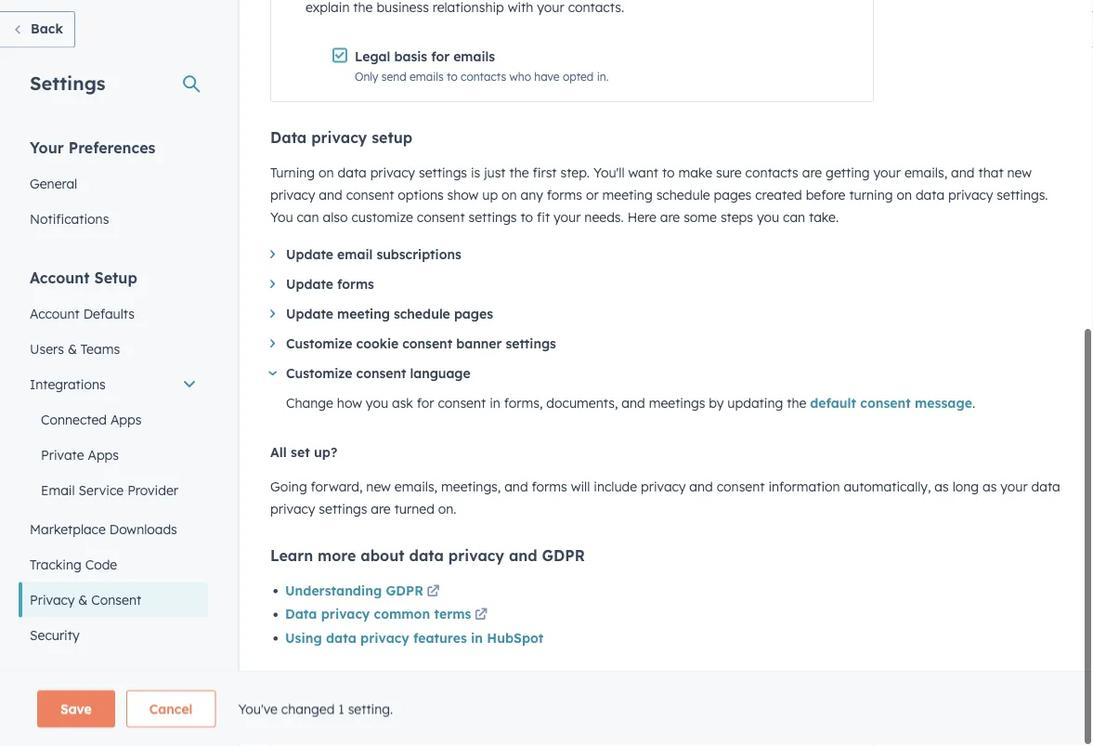 Task type: vqa. For each thing, say whether or not it's contained in the screenshot.
the bottom pages
yes



Task type: locate. For each thing, give the bounding box(es) containing it.
privacy down turning
[[270, 195, 315, 211]]

updating
[[728, 403, 783, 419]]

0 vertical spatial customize
[[286, 343, 353, 360]]

settings inside the "going forward, new emails, meetings, and forms will include privacy and consent information automatically, as long as your data privacy settings are turned on."
[[319, 508, 367, 524]]

1 vertical spatial contacts
[[746, 172, 799, 189]]

customize cookie consent banner settings button
[[270, 340, 1064, 363]]

you down created
[[757, 217, 780, 233]]

about
[[361, 554, 405, 572]]

for
[[431, 56, 450, 72], [417, 403, 434, 419]]

pages
[[714, 195, 752, 211], [454, 314, 493, 330]]

0 horizontal spatial schedule
[[394, 314, 450, 330]]

0 vertical spatial you
[[757, 217, 780, 233]]

setup
[[94, 275, 137, 294]]

1 vertical spatial data
[[285, 614, 317, 630]]

1 vertical spatial for
[[417, 403, 434, 419]]

0 horizontal spatial on
[[319, 172, 334, 189]]

update down update forms
[[286, 314, 334, 330]]

preferences
[[68, 145, 156, 164]]

0 vertical spatial new
[[1008, 172, 1032, 189]]

are left turned
[[371, 508, 391, 524]]

privacy down understanding gdpr
[[321, 614, 370, 630]]

1 vertical spatial schedule
[[394, 314, 450, 330]]

& right users
[[68, 348, 77, 364]]

0 horizontal spatial the
[[510, 172, 529, 189]]

1 vertical spatial forms
[[337, 284, 374, 300]]

security
[[30, 634, 80, 650]]

fit
[[537, 217, 550, 233]]

1 vertical spatial &
[[78, 599, 88, 615]]

schedule up customize cookie consent banner settings
[[394, 314, 450, 330]]

you
[[270, 217, 293, 233]]

1 horizontal spatial new
[[1008, 172, 1032, 189]]

is
[[471, 172, 481, 189]]

0 horizontal spatial emails
[[410, 77, 444, 91]]

as
[[935, 486, 949, 502], [983, 486, 997, 502]]

2 caret image from the top
[[270, 317, 275, 326]]

can right you
[[297, 217, 319, 233]]

emails, up turned
[[395, 486, 438, 502]]

1 horizontal spatial pages
[[714, 195, 752, 211]]

new right forward,
[[366, 486, 391, 502]]

account up account defaults
[[30, 275, 90, 294]]

0 horizontal spatial in
[[471, 637, 483, 654]]

2 horizontal spatial to
[[662, 172, 675, 189]]

settings up show
[[419, 172, 467, 189]]

account up users
[[30, 313, 80, 329]]

0 vertical spatial forms
[[547, 195, 583, 211]]

0 horizontal spatial gdpr
[[386, 590, 424, 606]]

before
[[806, 195, 846, 211]]

connected apps
[[41, 419, 142, 435]]

2 customize from the top
[[286, 373, 353, 389]]

and right meetings, on the bottom left of the page
[[505, 486, 528, 502]]

0 horizontal spatial meeting
[[337, 314, 390, 330]]

caret image inside update meeting schedule pages dropdown button
[[270, 317, 275, 326]]

meeting up cookie
[[337, 314, 390, 330]]

and left that
[[951, 172, 975, 189]]

notifications
[[30, 218, 109, 234]]

customize inside customize consent language dropdown button
[[286, 373, 353, 389]]

data for data privacy common terms
[[285, 614, 317, 630]]

0 vertical spatial &
[[68, 348, 77, 364]]

the left default
[[787, 403, 807, 419]]

apps inside private apps link
[[88, 454, 119, 470]]

to
[[447, 77, 458, 91], [662, 172, 675, 189], [521, 217, 533, 233]]

2 vertical spatial your
[[1001, 486, 1028, 502]]

0 vertical spatial meeting
[[603, 195, 653, 211]]

apps up service
[[88, 454, 119, 470]]

and
[[951, 172, 975, 189], [319, 195, 343, 211], [622, 403, 645, 419], [505, 486, 528, 502], [690, 486, 713, 502], [509, 554, 538, 572]]

your inside the "going forward, new emails, meetings, and forms will include privacy and consent information automatically, as long as your data privacy settings are turned on."
[[1001, 486, 1028, 502]]

send
[[382, 77, 407, 91]]

schedule inside turning on data privacy settings is just the first step. you'll want to make sure contacts are getting your emails, and that new privacy and consent options show up on any forms or meeting schedule pages created before turning on data privacy settings. you can also customize consent settings to fit your needs. here are some steps you can take.
[[657, 195, 710, 211]]

to right want
[[662, 172, 675, 189]]

users & teams link
[[19, 339, 208, 374]]

are up the before
[[802, 172, 822, 189]]

1 vertical spatial account
[[30, 313, 80, 329]]

2 horizontal spatial your
[[1001, 486, 1028, 502]]

1
[[338, 701, 344, 717]]

automatically,
[[844, 486, 931, 502]]

& right privacy
[[78, 599, 88, 615]]

privacy down on.
[[449, 554, 504, 572]]

0 vertical spatial caret image
[[270, 288, 275, 296]]

2 vertical spatial are
[[371, 508, 391, 524]]

your right fit
[[554, 217, 581, 233]]

0 horizontal spatial your
[[554, 217, 581, 233]]

0 horizontal spatial to
[[447, 77, 458, 91]]

meeting inside turning on data privacy settings is just the first step. you'll want to make sure contacts are getting your emails, and that new privacy and consent options show up on any forms or meeting schedule pages created before turning on data privacy settings. you can also customize consent settings to fit your needs. here are some steps you can take.
[[603, 195, 653, 211]]

0 horizontal spatial as
[[935, 486, 949, 502]]

gdpr
[[542, 554, 585, 572], [386, 590, 424, 606]]

link opens in a new window image inside understanding gdpr link
[[427, 593, 440, 606]]

as left long
[[935, 486, 949, 502]]

using
[[285, 637, 322, 654]]

terms
[[434, 614, 471, 630]]

settings
[[419, 172, 467, 189], [469, 217, 517, 233], [506, 343, 556, 360], [319, 508, 367, 524]]

0 horizontal spatial emails,
[[395, 486, 438, 502]]

account defaults link
[[19, 303, 208, 339]]

update up update forms
[[286, 254, 334, 270]]

3 update from the top
[[286, 314, 334, 330]]

new inside the "going forward, new emails, meetings, and forms will include privacy and consent information automatically, as long as your data privacy settings are turned on."
[[366, 486, 391, 502]]

update for update forms
[[286, 284, 334, 300]]

in down terms
[[471, 637, 483, 654]]

0 horizontal spatial &
[[68, 348, 77, 364]]

2 vertical spatial update
[[286, 314, 334, 330]]

users
[[30, 348, 64, 364]]

2 update from the top
[[286, 284, 334, 300]]

0 horizontal spatial are
[[371, 508, 391, 524]]

pages up banner
[[454, 314, 493, 330]]

security link
[[19, 625, 208, 660]]

1 vertical spatial customize
[[286, 373, 353, 389]]

gdpr inside understanding gdpr link
[[386, 590, 424, 606]]

0 horizontal spatial can
[[297, 217, 319, 233]]

caret image
[[270, 258, 275, 266], [270, 347, 275, 356]]

you left 'ask'
[[366, 403, 388, 419]]

data
[[270, 136, 307, 155], [285, 614, 317, 630]]

data privacy setup
[[270, 136, 413, 155]]

caret image inside update email subscriptions dropdown button
[[270, 258, 275, 266]]

only
[[355, 77, 379, 91]]

2 account from the top
[[30, 313, 80, 329]]

consent down cookie
[[356, 373, 406, 389]]

contacts up created
[[746, 172, 799, 189]]

account
[[30, 275, 90, 294], [30, 313, 80, 329]]

save button
[[37, 690, 115, 727]]

the
[[510, 172, 529, 189], [787, 403, 807, 419]]

&
[[68, 348, 77, 364], [78, 599, 88, 615]]

1 horizontal spatial schedule
[[657, 195, 710, 211]]

apps
[[110, 419, 142, 435], [88, 454, 119, 470]]

more
[[318, 554, 356, 572]]

caret image
[[270, 288, 275, 296], [270, 317, 275, 326]]

emails, left that
[[905, 172, 948, 189]]

1 vertical spatial pages
[[454, 314, 493, 330]]

0 vertical spatial contacts
[[461, 77, 507, 91]]

1 horizontal spatial are
[[660, 217, 680, 233]]

customize for customize cookie consent banner settings
[[286, 343, 353, 360]]

1 vertical spatial apps
[[88, 454, 119, 470]]

settings inside customize cookie consent banner settings dropdown button
[[506, 343, 556, 360]]

1 link opens in a new window image from the top
[[427, 589, 440, 611]]

meeting
[[603, 195, 653, 211], [337, 314, 390, 330]]

1 horizontal spatial the
[[787, 403, 807, 419]]

as right long
[[983, 486, 997, 502]]

0 vertical spatial emails,
[[905, 172, 948, 189]]

1 vertical spatial emails,
[[395, 486, 438, 502]]

consent down language
[[438, 403, 486, 419]]

data right long
[[1032, 486, 1061, 502]]

turning
[[850, 195, 893, 211]]

new
[[1008, 172, 1032, 189], [366, 486, 391, 502]]

1 vertical spatial meeting
[[337, 314, 390, 330]]

contacts left who
[[461, 77, 507, 91]]

for right 'ask'
[[417, 403, 434, 419]]

gdpr up 'common'
[[386, 590, 424, 606]]

you've changed 1 setting.
[[238, 701, 393, 717]]

1 horizontal spatial &
[[78, 599, 88, 615]]

0 vertical spatial caret image
[[270, 258, 275, 266]]

forms down email
[[337, 284, 374, 300]]

2 caret image from the top
[[270, 347, 275, 356]]

link opens in a new window image
[[475, 612, 488, 635], [475, 617, 488, 630]]

data right "about" at the left
[[409, 554, 444, 572]]

1 caret image from the top
[[270, 288, 275, 296]]

meeting inside dropdown button
[[337, 314, 390, 330]]

take.
[[809, 217, 839, 233]]

1 update from the top
[[286, 254, 334, 270]]

emails up only send emails to contacts who have opted in.
[[454, 56, 495, 72]]

forms
[[547, 195, 583, 211], [337, 284, 374, 300], [532, 486, 567, 502]]

consent up 'customize'
[[346, 195, 394, 211]]

1 horizontal spatial gdpr
[[542, 554, 585, 572]]

1 horizontal spatial you
[[757, 217, 780, 233]]

can
[[297, 217, 319, 233], [783, 217, 806, 233]]

1 vertical spatial your
[[554, 217, 581, 233]]

save
[[60, 701, 92, 717]]

email
[[337, 254, 373, 270]]

schedule
[[657, 195, 710, 211], [394, 314, 450, 330]]

you
[[757, 217, 780, 233], [366, 403, 388, 419]]

0 vertical spatial your
[[874, 172, 901, 189]]

data up turning
[[270, 136, 307, 155]]

the right just
[[510, 172, 529, 189]]

setting.
[[348, 701, 393, 717]]

using data privacy features in hubspot
[[285, 637, 544, 654]]

2 vertical spatial forms
[[532, 486, 567, 502]]

apps for private apps
[[88, 454, 119, 470]]

1 account from the top
[[30, 275, 90, 294]]

new up settings. on the right top of the page
[[1008, 172, 1032, 189]]

meeting up here
[[603, 195, 653, 211]]

1 link opens in a new window image from the top
[[475, 612, 488, 635]]

2 link opens in a new window image from the top
[[427, 593, 440, 606]]

0 vertical spatial are
[[802, 172, 822, 189]]

cancel button
[[126, 690, 216, 727]]

apps inside connected apps link
[[110, 419, 142, 435]]

consent down options
[[417, 217, 465, 233]]

2 link opens in a new window image from the top
[[475, 617, 488, 630]]

& for privacy
[[78, 599, 88, 615]]

caret image inside 'update forms' dropdown button
[[270, 288, 275, 296]]

0 horizontal spatial new
[[366, 486, 391, 502]]

code
[[85, 563, 117, 580]]

pages down sure
[[714, 195, 752, 211]]

2 vertical spatial to
[[521, 217, 533, 233]]

1 horizontal spatial on
[[502, 195, 517, 211]]

notifications link
[[19, 209, 208, 244]]

1 horizontal spatial meeting
[[603, 195, 653, 211]]

update forms
[[286, 284, 374, 300]]

caret image inside customize cookie consent banner settings dropdown button
[[270, 347, 275, 356]]

consent up language
[[403, 343, 453, 360]]

legal
[[355, 56, 391, 72]]

1 horizontal spatial emails
[[454, 56, 495, 72]]

consent left 'information'
[[717, 486, 765, 502]]

integrations button
[[19, 374, 208, 409]]

emails down legal basis for emails
[[410, 77, 444, 91]]

schedule down make
[[657, 195, 710, 211]]

1 vertical spatial emails
[[410, 77, 444, 91]]

1 vertical spatial new
[[366, 486, 391, 502]]

gdpr down the will
[[542, 554, 585, 572]]

users & teams
[[30, 348, 120, 364]]

customize up change
[[286, 373, 353, 389]]

1 vertical spatial caret image
[[270, 317, 275, 326]]

customize inside customize cookie consent banner settings dropdown button
[[286, 343, 353, 360]]

include
[[594, 486, 637, 502]]

data for data privacy setup
[[270, 136, 307, 155]]

data up using
[[285, 614, 317, 630]]

& for users
[[68, 348, 77, 364]]

are right here
[[660, 217, 680, 233]]

1 vertical spatial you
[[366, 403, 388, 419]]

default
[[810, 403, 857, 419]]

forms down step.
[[547, 195, 583, 211]]

settings down forward,
[[319, 508, 367, 524]]

learn more about data privacy and gdpr
[[270, 554, 585, 572]]

customize left cookie
[[286, 343, 353, 360]]

consent
[[346, 195, 394, 211], [417, 217, 465, 233], [403, 343, 453, 360], [356, 373, 406, 389], [438, 403, 486, 419], [861, 403, 911, 419], [717, 486, 765, 502]]

apps down integrations button
[[110, 419, 142, 435]]

your up turning
[[874, 172, 901, 189]]

0 vertical spatial pages
[[714, 195, 752, 211]]

1 vertical spatial update
[[286, 284, 334, 300]]

0 vertical spatial schedule
[[657, 195, 710, 211]]

link opens in a new window image
[[427, 589, 440, 611], [427, 593, 440, 606]]

1 horizontal spatial contacts
[[746, 172, 799, 189]]

0 vertical spatial data
[[270, 136, 307, 155]]

0 horizontal spatial contacts
[[461, 77, 507, 91]]

for right basis at the left of the page
[[431, 56, 450, 72]]

forms left the will
[[532, 486, 567, 502]]

settings right banner
[[506, 343, 556, 360]]

pages inside update meeting schedule pages dropdown button
[[454, 314, 493, 330]]

1 horizontal spatial in
[[490, 403, 501, 419]]

information
[[769, 486, 840, 502]]

can down created
[[783, 217, 806, 233]]

consent inside the "going forward, new emails, meetings, and forms will include privacy and consent information automatically, as long as your data privacy settings are turned on."
[[717, 486, 765, 502]]

0 vertical spatial update
[[286, 254, 334, 270]]

step.
[[561, 172, 590, 189]]

0 vertical spatial the
[[510, 172, 529, 189]]

update down update email subscriptions
[[286, 284, 334, 300]]

1 horizontal spatial as
[[983, 486, 997, 502]]

1 caret image from the top
[[270, 258, 275, 266]]

0 vertical spatial gdpr
[[542, 554, 585, 572]]

1 horizontal spatial can
[[783, 217, 806, 233]]

in left forms,
[[490, 403, 501, 419]]

to down legal basis for emails
[[447, 77, 458, 91]]

data right turning
[[916, 195, 945, 211]]

0 horizontal spatial pages
[[454, 314, 493, 330]]

also
[[323, 217, 348, 233]]

to left fit
[[521, 217, 533, 233]]

private
[[41, 454, 84, 470]]

forms inside dropdown button
[[337, 284, 374, 300]]

settings.
[[997, 195, 1048, 211]]

0 vertical spatial account
[[30, 275, 90, 294]]

account for account defaults
[[30, 313, 80, 329]]

your right long
[[1001, 486, 1028, 502]]

caret image for update email subscriptions
[[270, 258, 275, 266]]

settings down up
[[469, 217, 517, 233]]

you inside turning on data privacy settings is just the first step. you'll want to make sure contacts are getting your emails, and that new privacy and consent options show up on any forms or meeting schedule pages created before turning on data privacy settings. you can also customize consent settings to fit your needs. here are some steps you can take.
[[757, 217, 780, 233]]

settings
[[30, 79, 105, 102]]

1 horizontal spatial emails,
[[905, 172, 948, 189]]

privacy down the going
[[270, 508, 315, 524]]

1 vertical spatial gdpr
[[386, 590, 424, 606]]

the inside turning on data privacy settings is just the first step. you'll want to make sure contacts are getting your emails, and that new privacy and consent options show up on any forms or meeting schedule pages created before turning on data privacy settings. you can also customize consent settings to fit your needs. here are some steps you can take.
[[510, 172, 529, 189]]

in
[[490, 403, 501, 419], [471, 637, 483, 654]]

1 vertical spatial to
[[662, 172, 675, 189]]

1 vertical spatial caret image
[[270, 347, 275, 356]]

1 customize from the top
[[286, 343, 353, 360]]

understanding
[[285, 590, 382, 606]]

0 vertical spatial in
[[490, 403, 501, 419]]

0 vertical spatial apps
[[110, 419, 142, 435]]



Task type: describe. For each thing, give the bounding box(es) containing it.
needs.
[[585, 217, 624, 233]]

common
[[374, 614, 430, 630]]

forms,
[[504, 403, 543, 419]]

turning
[[270, 172, 315, 189]]

pages inside turning on data privacy settings is just the first step. you'll want to make sure contacts are getting your emails, and that new privacy and consent options show up on any forms or meeting schedule pages created before turning on data privacy settings. you can also customize consent settings to fit your needs. here are some steps you can take.
[[714, 195, 752, 211]]

1 horizontal spatial your
[[874, 172, 901, 189]]

your preferences element
[[19, 144, 208, 244]]

0 vertical spatial for
[[431, 56, 450, 72]]

customize for customize consent language
[[286, 373, 353, 389]]

general link
[[19, 173, 208, 209]]

your preferences
[[30, 145, 156, 164]]

privacy down data privacy common terms link
[[361, 637, 409, 654]]

on.
[[438, 508, 457, 524]]

legal basis for emails
[[355, 56, 495, 72]]

show
[[447, 195, 479, 211]]

1 can from the left
[[297, 217, 319, 233]]

2 horizontal spatial on
[[897, 195, 912, 211]]

turning on data privacy settings is just the first step. you'll want to make sure contacts are getting your emails, and that new privacy and consent options show up on any forms or meeting schedule pages created before turning on data privacy settings. you can also customize consent settings to fit your needs. here are some steps you can take.
[[270, 172, 1048, 233]]

are inside the "going forward, new emails, meetings, and forms will include privacy and consent information automatically, as long as your data privacy settings are turned on."
[[371, 508, 391, 524]]

update for update email subscriptions
[[286, 254, 334, 270]]

banner
[[456, 343, 502, 360]]

make
[[679, 172, 713, 189]]

integrations
[[30, 383, 106, 399]]

0 vertical spatial emails
[[454, 56, 495, 72]]

emails, inside turning on data privacy settings is just the first step. you'll want to make sure contacts are getting your emails, and that new privacy and consent options show up on any forms or meeting schedule pages created before turning on data privacy settings. you can also customize consent settings to fit your needs. here are some steps you can take.
[[905, 172, 948, 189]]

forms inside turning on data privacy settings is just the first step. you'll want to make sure contacts are getting your emails, and that new privacy and consent options show up on any forms or meeting schedule pages created before turning on data privacy settings. you can also customize consent settings to fit your needs. here are some steps you can take.
[[547, 195, 583, 211]]

first
[[533, 172, 557, 189]]

language
[[410, 373, 471, 389]]

and up hubspot
[[509, 554, 538, 572]]

steps
[[721, 217, 753, 233]]

privacy down that
[[949, 195, 994, 211]]

created
[[756, 195, 802, 211]]

2 horizontal spatial are
[[802, 172, 822, 189]]

and up also
[[319, 195, 343, 211]]

marketplace
[[30, 528, 106, 544]]

default consent message link
[[810, 403, 973, 419]]

tracking
[[30, 563, 82, 580]]

general
[[30, 183, 77, 199]]

private apps
[[41, 454, 119, 470]]

options
[[398, 195, 444, 211]]

that
[[979, 172, 1004, 189]]

going forward, new emails, meetings, and forms will include privacy and consent information automatically, as long as your data privacy settings are turned on.
[[270, 486, 1061, 524]]

2 as from the left
[[983, 486, 997, 502]]

account setup element
[[19, 275, 208, 660]]

1 as from the left
[[935, 486, 949, 502]]

set
[[291, 452, 310, 468]]

and down by
[[690, 486, 713, 502]]

up?
[[314, 452, 338, 468]]

email service provider
[[41, 489, 178, 505]]

caret image for update meeting schedule pages
[[270, 317, 275, 326]]

customize consent language
[[286, 373, 471, 389]]

privacy down setup
[[370, 172, 415, 189]]

privacy & consent link
[[19, 589, 208, 625]]

using data privacy features in hubspot link
[[285, 637, 544, 654]]

emails, inside the "going forward, new emails, meetings, and forms will include privacy and consent information automatically, as long as your data privacy settings are turned on."
[[395, 486, 438, 502]]

message
[[915, 403, 973, 419]]

you've
[[238, 701, 278, 717]]

update email subscriptions
[[286, 254, 461, 270]]

data down data privacy setup
[[338, 172, 367, 189]]

or
[[586, 195, 599, 211]]

will
[[571, 486, 590, 502]]

your
[[30, 145, 64, 164]]

2 can from the left
[[783, 217, 806, 233]]

0 horizontal spatial you
[[366, 403, 388, 419]]

forward,
[[311, 486, 363, 502]]

privacy left setup
[[311, 136, 367, 155]]

apps for connected apps
[[110, 419, 142, 435]]

contacts inside turning on data privacy settings is just the first step. you'll want to make sure contacts are getting your emails, and that new privacy and consent options show up on any forms or meeting schedule pages created before turning on data privacy settings. you can also customize consent settings to fit your needs. here are some steps you can take.
[[746, 172, 799, 189]]

features
[[413, 637, 467, 654]]

all set up?
[[270, 452, 338, 468]]

changed
[[281, 701, 335, 717]]

new inside turning on data privacy settings is just the first step. you'll want to make sure contacts are getting your emails, and that new privacy and consent options show up on any forms or meeting schedule pages created before turning on data privacy settings. you can also customize consent settings to fit your needs. here are some steps you can take.
[[1008, 172, 1032, 189]]

consent
[[91, 599, 141, 615]]

data inside the "going forward, new emails, meetings, and forms will include privacy and consent information automatically, as long as your data privacy settings are turned on."
[[1032, 486, 1061, 502]]

data privacy common terms link
[[285, 612, 491, 635]]

subscriptions
[[377, 254, 461, 270]]

long
[[953, 486, 979, 502]]

account setup
[[30, 275, 137, 294]]

update for update meeting schedule pages
[[286, 314, 334, 330]]

1 vertical spatial are
[[660, 217, 680, 233]]

all
[[270, 452, 287, 468]]

back
[[31, 28, 63, 44]]

account defaults
[[30, 313, 135, 329]]

1 vertical spatial in
[[471, 637, 483, 654]]

link opens in a new window image inside data privacy common terms link
[[475, 617, 488, 630]]

some
[[684, 217, 717, 233]]

1 vertical spatial the
[[787, 403, 807, 419]]

you'll
[[594, 172, 625, 189]]

provider
[[127, 489, 178, 505]]

only send emails to contacts who have opted in.
[[355, 77, 609, 91]]

caret image for customize cookie consent banner settings
[[270, 347, 275, 356]]

forms inside the "going forward, new emails, meetings, and forms will include privacy and consent information automatically, as long as your data privacy settings are turned on."
[[532, 486, 567, 502]]

caret image for update forms
[[270, 288, 275, 296]]

up
[[482, 195, 498, 211]]

data right using
[[326, 637, 357, 654]]

and left meetings
[[622, 403, 645, 419]]

tracking code link
[[19, 554, 208, 589]]

learn
[[270, 554, 313, 572]]

by
[[709, 403, 724, 419]]

email service provider link
[[19, 480, 208, 515]]

privacy right 'include'
[[641, 486, 686, 502]]

hubspot
[[487, 637, 544, 654]]

back link
[[0, 19, 75, 55]]

connected apps link
[[19, 409, 208, 445]]

data privacy common terms
[[285, 614, 471, 630]]

consent right default
[[861, 403, 911, 419]]

teams
[[81, 348, 120, 364]]

change
[[286, 403, 333, 419]]

schedule inside dropdown button
[[394, 314, 450, 330]]

customize
[[352, 217, 413, 233]]

defaults
[[83, 313, 135, 329]]

1 horizontal spatial to
[[521, 217, 533, 233]]

meetings,
[[441, 486, 501, 502]]

understanding gdpr link
[[285, 589, 443, 611]]

customize cookie consent banner settings
[[286, 343, 556, 360]]

who
[[510, 77, 531, 91]]

opted
[[563, 77, 594, 91]]

understanding gdpr
[[285, 590, 424, 606]]

here
[[628, 217, 657, 233]]

customize consent language button
[[270, 370, 1064, 393]]

want
[[629, 172, 659, 189]]

just
[[484, 172, 506, 189]]

private apps link
[[19, 445, 208, 480]]

0 vertical spatial to
[[447, 77, 458, 91]]

account for account setup
[[30, 275, 90, 294]]

how
[[337, 403, 362, 419]]

turned
[[395, 508, 435, 524]]



